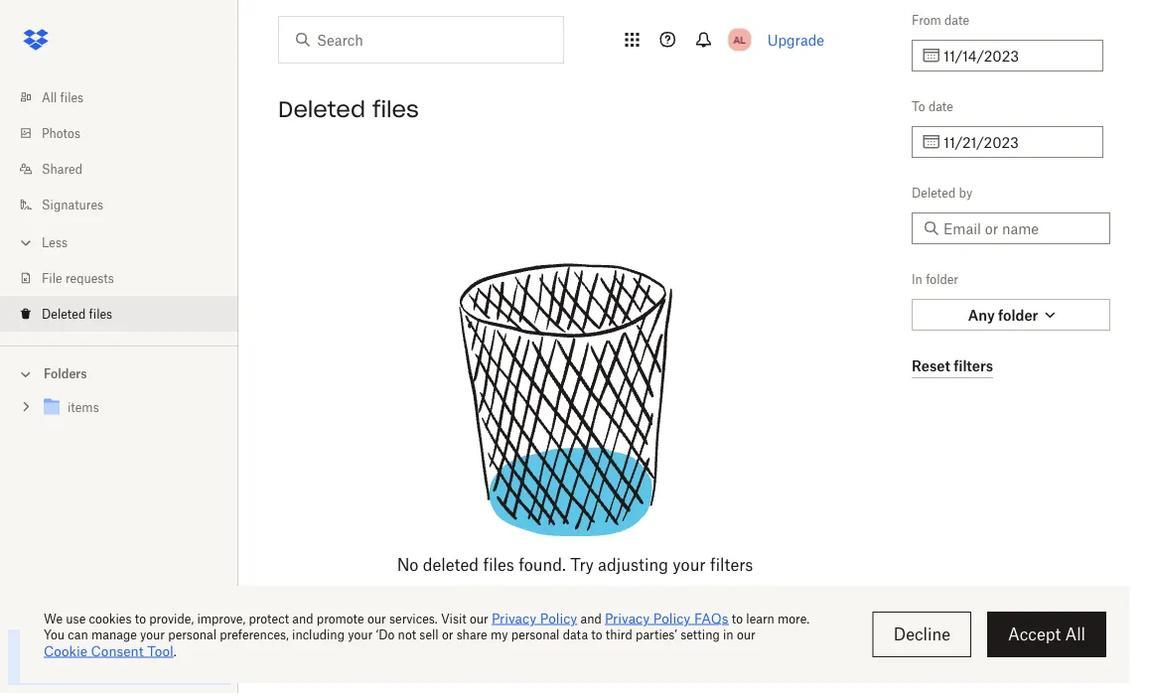 Task type: vqa. For each thing, say whether or not it's contained in the screenshot.
Delete button associated with 1st Edit button from the bottom of the page
no



Task type: locate. For each thing, give the bounding box(es) containing it.
0 vertical spatial filters
[[954, 358, 994, 375]]

list
[[0, 68, 239, 346]]

1 vertical spatial deleted files
[[42, 307, 112, 321]]

1 vertical spatial date
[[929, 99, 954, 114]]

deleted files
[[278, 95, 419, 123], [42, 307, 112, 321]]

folder inside button
[[999, 307, 1039, 323]]

found.
[[519, 556, 566, 575]]

date right to
[[929, 99, 954, 114]]

folder right in
[[926, 272, 959, 287]]

any
[[969, 307, 995, 323]]

0 vertical spatial folder
[[926, 272, 959, 287]]

less
[[42, 235, 68, 250]]

deleted
[[278, 95, 366, 123], [912, 185, 956, 200], [42, 307, 86, 321]]

0 horizontal spatial deleted files
[[42, 307, 112, 321]]

date for to date
[[929, 99, 954, 114]]

free
[[99, 642, 118, 655]]

0 horizontal spatial deleted
[[42, 307, 86, 321]]

1 horizontal spatial folder
[[999, 307, 1039, 323]]

any folder
[[969, 307, 1039, 323]]

1 vertical spatial deleted
[[912, 185, 956, 200]]

try
[[571, 556, 594, 575]]

your
[[673, 556, 706, 575]]

2 horizontal spatial deleted
[[912, 185, 956, 200]]

all files link
[[16, 80, 239, 115]]

reset
[[912, 358, 951, 375]]

filters inside button
[[954, 358, 994, 375]]

filters
[[954, 358, 994, 375], [711, 556, 754, 575]]

0 vertical spatial deleted files
[[278, 95, 419, 123]]

deleted files inside list item
[[42, 307, 112, 321]]

files down requests
[[89, 307, 112, 321]]

filters right the reset
[[954, 358, 994, 375]]

deleted files link
[[16, 296, 239, 332]]

filters right your
[[711, 556, 754, 575]]

features
[[121, 642, 161, 655]]

deleted by
[[912, 185, 973, 200]]

folder
[[926, 272, 959, 287], [999, 307, 1039, 323]]

809
[[60, 660, 79, 673]]

folder for in folder
[[926, 272, 959, 287]]

dropbox image
[[16, 20, 56, 60]]

folder right any
[[999, 307, 1039, 323]]

file requests link
[[16, 260, 239, 296]]

files
[[60, 90, 84, 105], [373, 95, 419, 123], [89, 307, 112, 321], [483, 556, 515, 575]]

files inside all files link
[[60, 90, 84, 105]]

items
[[68, 400, 99, 415]]

1 horizontal spatial deleted
[[278, 95, 366, 123]]

1 horizontal spatial filters
[[954, 358, 994, 375]]

0 horizontal spatial folder
[[926, 272, 959, 287]]

0 vertical spatial deleted
[[278, 95, 366, 123]]

files inside deleted files link
[[89, 307, 112, 321]]

0 vertical spatial date
[[945, 12, 970, 27]]

1 vertical spatial folder
[[999, 307, 1039, 323]]

date right from
[[945, 12, 970, 27]]

folders button
[[0, 359, 239, 388]]

folder for any folder
[[999, 307, 1039, 323]]

date
[[945, 12, 970, 27], [929, 99, 954, 114]]

1 vertical spatial filters
[[711, 556, 754, 575]]

files right all
[[60, 90, 84, 105]]

adjusting
[[598, 556, 669, 575]]

quota usage element
[[20, 642, 52, 674]]

2 vertical spatial deleted
[[42, 307, 86, 321]]

1 horizontal spatial deleted files
[[278, 95, 419, 123]]



Task type: describe. For each thing, give the bounding box(es) containing it.
gb
[[130, 660, 146, 673]]

To date text field
[[944, 131, 1092, 153]]

file requests
[[42, 271, 114, 286]]

date for from date
[[945, 12, 970, 27]]

al button
[[724, 24, 756, 56]]

photos
[[42, 126, 80, 141]]

Deleted by text field
[[944, 218, 1099, 240]]

in
[[912, 272, 923, 287]]

photos link
[[16, 115, 239, 151]]

upgrade link
[[768, 31, 825, 48]]

signatures
[[42, 197, 103, 212]]

folders
[[44, 367, 87, 382]]

all files
[[42, 90, 84, 105]]

upgrade
[[768, 31, 825, 48]]

no deleted files found. try adjusting your filters
[[397, 556, 754, 575]]

requests
[[65, 271, 114, 286]]

deleted
[[423, 556, 479, 575]]

reset filters
[[912, 358, 994, 375]]

shared
[[42, 161, 82, 176]]

explore
[[60, 642, 97, 655]]

from
[[912, 12, 942, 27]]

files left found.
[[483, 556, 515, 575]]

Search text field
[[317, 29, 523, 51]]

From date text field
[[944, 45, 1092, 67]]

file
[[42, 271, 62, 286]]

files down search text field
[[373, 95, 419, 123]]

to
[[912, 99, 926, 114]]

deleted inside list item
[[42, 307, 86, 321]]

of
[[110, 660, 119, 673]]

2
[[122, 660, 128, 673]]

deleted files list item
[[0, 296, 239, 332]]

in folder
[[912, 272, 959, 287]]

al
[[734, 33, 746, 46]]

by
[[960, 185, 973, 200]]

bytes
[[82, 660, 107, 673]]

no
[[397, 556, 419, 575]]

to date
[[912, 99, 954, 114]]

list containing all files
[[0, 68, 239, 346]]

explore free features 809 bytes of 2 gb
[[60, 642, 161, 673]]

from date
[[912, 12, 970, 27]]

shared link
[[16, 151, 239, 187]]

any folder button
[[912, 299, 1111, 331]]

reset filters button
[[912, 355, 994, 379]]

items link
[[40, 395, 223, 422]]

all
[[42, 90, 57, 105]]

signatures link
[[16, 187, 239, 223]]

0 horizontal spatial filters
[[711, 556, 754, 575]]

less image
[[16, 233, 36, 253]]



